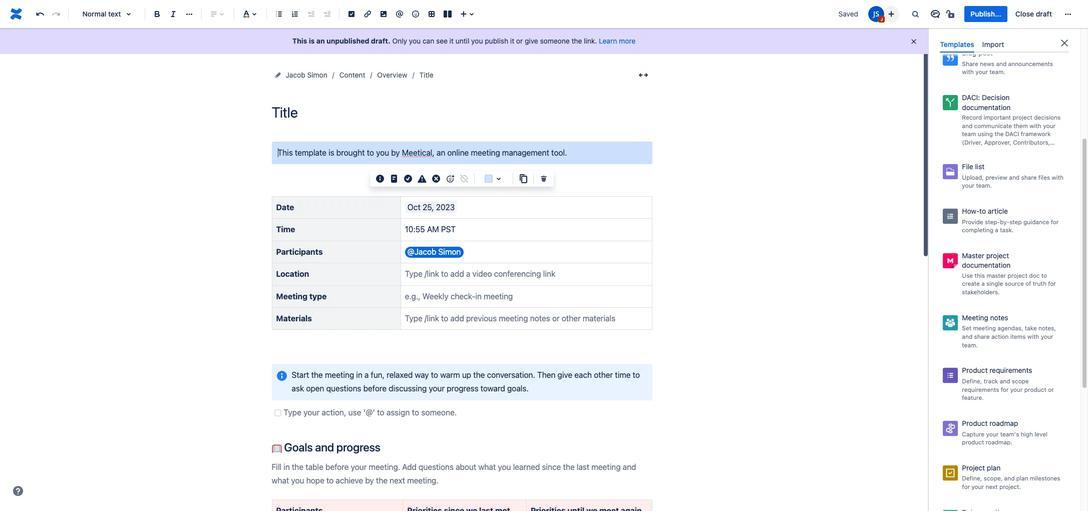 Task type: locate. For each thing, give the bounding box(es) containing it.
product inside product requirements define, track and scope requirements for your product or feature.
[[962, 366, 988, 375]]

outdent ⇧tab image
[[305, 8, 317, 20]]

am
[[427, 225, 439, 234]]

1 it from the left
[[449, 37, 454, 45]]

normal
[[82, 10, 106, 18]]

1 vertical spatial requirements
[[962, 386, 999, 393]]

invite to edit image
[[885, 8, 897, 20]]

1 horizontal spatial meeting
[[962, 313, 988, 322]]

a inside how-to article provide step-by-step guidance for completing a task.
[[995, 226, 998, 234]]

goals.
[[507, 384, 529, 393]]

team. down upload, on the top of page
[[976, 182, 992, 189]]

1 define, from the top
[[962, 378, 982, 385]]

0 vertical spatial define,
[[962, 378, 982, 385]]

project plan define, scope, and plan milestones for your next project.
[[962, 464, 1060, 491]]

2 vertical spatial team.
[[962, 341, 978, 349]]

a right in
[[364, 370, 369, 379]]

simon
[[307, 71, 327, 79], [438, 247, 461, 256]]

1 horizontal spatial or
[[1048, 386, 1054, 393]]

team. inside file list upload, preview and share files with your team.
[[976, 182, 992, 189]]

0 vertical spatial a
[[995, 226, 998, 234]]

publish
[[485, 37, 508, 45]]

2 vertical spatial meeting
[[325, 370, 354, 379]]

this left template
[[278, 148, 293, 157]]

1 vertical spatial define,
[[962, 475, 982, 482]]

documentation down decision
[[962, 103, 1011, 111]]

doc
[[1029, 272, 1040, 279]]

0 vertical spatial give
[[525, 37, 538, 45]]

for
[[1051, 218, 1059, 226], [1048, 280, 1056, 288], [1001, 386, 1009, 393], [962, 483, 970, 491]]

with right files
[[1052, 174, 1064, 181]]

project up master
[[986, 251, 1009, 260]]

0 vertical spatial is
[[309, 37, 315, 45]]

set
[[962, 325, 971, 332]]

is inside "main content area, start typing to enter text." text field
[[329, 148, 334, 157]]

0 vertical spatial simon
[[307, 71, 327, 79]]

meeting inside start the meeting in a fun, relaxed way to warm up the conversation. then give each other time to ask open questions before discussing your progress toward goals.
[[325, 370, 354, 379]]

how-to article provide step-by-step guidance for completing a task.
[[962, 207, 1059, 234]]

1 horizontal spatial plan
[[1016, 475, 1028, 482]]

meeting up questions
[[325, 370, 354, 379]]

1 vertical spatial progress
[[336, 441, 380, 454]]

documentation up this
[[962, 261, 1011, 270]]

a inside 'master project documentation use this master project doc to create a single source of truth for stakeholders.'
[[981, 280, 985, 288]]

1 product from the top
[[962, 366, 988, 375]]

add image, video, or file image
[[378, 8, 390, 20]]

up
[[462, 370, 471, 379]]

project up the source
[[1008, 272, 1027, 279]]

2 documentation from the top
[[962, 261, 1011, 270]]

you left can
[[409, 37, 421, 45]]

0 vertical spatial documentation
[[962, 103, 1011, 111]]

product inside product roadmap capture your team's high level product roadmap.
[[962, 419, 988, 428]]

file list upload, preview and share files with your team.
[[962, 162, 1064, 189]]

truth
[[1033, 280, 1046, 288]]

with up framework
[[1030, 122, 1041, 130]]

0 horizontal spatial is
[[309, 37, 315, 45]]

you left by
[[376, 148, 389, 157]]

and right goals
[[315, 441, 334, 454]]

product down capture
[[962, 439, 984, 446]]

bold ⌘b image
[[151, 8, 163, 20]]

the up open
[[311, 370, 323, 379]]

1 vertical spatial meeting
[[973, 325, 996, 332]]

0 horizontal spatial product
[[962, 439, 984, 446]]

:goal: image
[[272, 444, 282, 454]]

a down step-
[[995, 226, 998, 234]]

meeting down location
[[276, 292, 307, 301]]

meeting up the set
[[962, 313, 988, 322]]

or
[[516, 37, 523, 45], [1048, 386, 1054, 393]]

working
[[994, 24, 1016, 31]]

team. down the set
[[962, 341, 978, 349]]

and down the set
[[962, 333, 973, 341]]

it
[[449, 37, 454, 45], [510, 37, 514, 45]]

source
[[1005, 280, 1024, 288]]

daci
[[1005, 130, 1019, 138]]

1 vertical spatial share
[[974, 333, 990, 341]]

with inside meeting notes set meeting agendas, take notes, and share action items with your team.
[[1027, 333, 1039, 341]]

simon down pst
[[438, 247, 461, 256]]

0 horizontal spatial meeting
[[276, 292, 307, 301]]

documentation inside 'master project documentation use this master project doc to create a single source of truth for stakeholders.'
[[962, 261, 1011, 270]]

2 horizontal spatial you
[[471, 37, 483, 45]]

to up step-
[[979, 207, 986, 215]]

note image
[[388, 173, 400, 185]]

project.
[[999, 483, 1021, 491]]

project up them
[[1013, 114, 1032, 121]]

0 vertical spatial project
[[1013, 114, 1032, 121]]

:goal: image
[[272, 444, 282, 454]]

how-
[[962, 207, 980, 215]]

and up project.
[[1004, 475, 1015, 482]]

location
[[276, 269, 309, 278]]

take
[[1025, 325, 1037, 332]]

1 vertical spatial meeting
[[962, 313, 988, 322]]

your inside the daci: decision documentation record important project decisions and communicate them with your team using the daci framework (driver, approver, contributors, informed).
[[1043, 122, 1055, 130]]

to inside 'master project documentation use this master project doc to create a single source of truth for stakeholders.'
[[1041, 272, 1047, 279]]

0 horizontal spatial plan
[[987, 464, 1001, 472]]

in
[[356, 370, 362, 379]]

1 documentation from the top
[[962, 103, 1011, 111]]

items
[[1010, 333, 1026, 341]]

you right the until
[[471, 37, 483, 45]]

1 vertical spatial product
[[962, 439, 984, 446]]

a up the stakeholders. on the right bottom
[[981, 280, 985, 288]]

to right way
[[431, 370, 438, 379]]

1 vertical spatial an
[[437, 148, 445, 157]]

daci:
[[962, 93, 980, 102]]

italic ⌘i image
[[167, 8, 179, 20]]

0 horizontal spatial meeting
[[325, 370, 354, 379]]

1 vertical spatial give
[[558, 370, 572, 379]]

define, up feature. at the right of the page
[[962, 378, 982, 385]]

meeting inside meeting notes set meeting agendas, take notes, and share action items with your team.
[[962, 313, 988, 322]]

and right the news
[[996, 60, 1007, 67]]

roadmap
[[990, 419, 1018, 428]]

1 horizontal spatial it
[[510, 37, 514, 45]]

run 1-on-1 meetings and maintain productive working relationships. button
[[938, 1, 1071, 37]]

and up relationships.
[[1022, 15, 1032, 23]]

your down warm
[[429, 384, 445, 393]]

an left online
[[437, 148, 445, 157]]

meeting for meeting type
[[276, 292, 307, 301]]

requirements up feature. at the right of the page
[[962, 386, 999, 393]]

1 vertical spatial or
[[1048, 386, 1054, 393]]

10:55 am pst
[[405, 225, 456, 234]]

is down outdent ⇧tab "image"
[[309, 37, 315, 45]]

with inside blog post share news and announcements with your team.
[[962, 68, 974, 76]]

project
[[962, 464, 985, 472]]

product
[[962, 366, 988, 375], [962, 419, 988, 428]]

0 vertical spatial plan
[[987, 464, 1001, 472]]

you inside "main content area, start typing to enter text." text field
[[376, 148, 389, 157]]

1 vertical spatial simon
[[438, 247, 461, 256]]

for up roadmap
[[1001, 386, 1009, 393]]

0 horizontal spatial share
[[974, 333, 990, 341]]

it right publish
[[510, 37, 514, 45]]

define,
[[962, 378, 982, 385], [962, 475, 982, 482]]

1 vertical spatial this
[[278, 148, 293, 157]]

meeting notes set meeting agendas, take notes, and share action items with your team.
[[962, 313, 1056, 349]]

informed).
[[962, 147, 991, 155]]

plan up scope,
[[987, 464, 1001, 472]]

1 vertical spatial team.
[[976, 182, 992, 189]]

conversation.
[[487, 370, 535, 379]]

1 horizontal spatial share
[[1021, 174, 1037, 181]]

share
[[1021, 174, 1037, 181], [974, 333, 990, 341]]

0 horizontal spatial it
[[449, 37, 454, 45]]

stakeholders.
[[962, 288, 1000, 296]]

2 product from the top
[[962, 419, 988, 428]]

0 vertical spatial meeting
[[276, 292, 307, 301]]

progress
[[447, 384, 478, 393], [336, 441, 380, 454]]

for right the truth
[[1048, 280, 1056, 288]]

for right guidance
[[1051, 218, 1059, 226]]

0 vertical spatial product
[[1024, 386, 1046, 393]]

master
[[962, 251, 984, 260]]

share left action
[[974, 333, 990, 341]]

2 horizontal spatial a
[[995, 226, 998, 234]]

maintain
[[1034, 15, 1058, 23]]

task.
[[1000, 226, 1014, 234]]

with
[[962, 68, 974, 76], [1030, 122, 1041, 130], [1052, 174, 1064, 181], [1027, 333, 1039, 341]]

and inside meeting notes set meeting agendas, take notes, and share action items with your team.
[[962, 333, 973, 341]]

learn more link
[[599, 37, 635, 45]]

team. down the news
[[990, 68, 1005, 76]]

simon inside "main content area, start typing to enter text." text field
[[438, 247, 461, 256]]

your down upload, on the top of page
[[962, 182, 974, 189]]

help image
[[12, 485, 24, 497]]

define, inside product requirements define, track and scope requirements for your product or feature.
[[962, 378, 982, 385]]

1 vertical spatial plan
[[1016, 475, 1028, 482]]

2 vertical spatial a
[[364, 370, 369, 379]]

meeting for meeting notes set meeting agendas, take notes, and share action items with your team.
[[962, 313, 988, 322]]

tab list
[[936, 36, 1073, 53]]

overview
[[377, 71, 407, 79]]

time
[[276, 225, 295, 234]]

blog post share news and announcements with your team.
[[962, 49, 1053, 76]]

link.
[[584, 37, 597, 45]]

file
[[962, 162, 973, 171]]

requirements up scope at the right bottom of page
[[990, 366, 1032, 375]]

and inside product requirements define, track and scope requirements for your product or feature.
[[1000, 378, 1010, 385]]

give
[[525, 37, 538, 45], [558, 370, 572, 379]]

your down decisions
[[1043, 122, 1055, 130]]

product down scope at the right bottom of page
[[1024, 386, 1046, 393]]

1 horizontal spatial an
[[437, 148, 445, 157]]

@jacob simon
[[407, 247, 461, 256]]

the
[[572, 37, 582, 45], [995, 130, 1004, 138], [311, 370, 323, 379], [473, 370, 485, 379]]

panel info image
[[276, 370, 288, 382]]

and up team
[[962, 122, 973, 130]]

with down share
[[962, 68, 974, 76]]

0 vertical spatial meeting
[[471, 148, 500, 157]]

copy image
[[517, 173, 529, 185]]

0 vertical spatial share
[[1021, 174, 1037, 181]]

simon right jacob
[[307, 71, 327, 79]]

list
[[975, 162, 985, 171]]

mention image
[[394, 8, 406, 20]]

an
[[316, 37, 325, 45], [437, 148, 445, 157]]

track
[[984, 378, 998, 385]]

1 horizontal spatial product
[[1024, 386, 1046, 393]]

meeting up action
[[973, 325, 996, 332]]

and inside run 1-on-1 meetings and maintain productive working relationships.
[[1022, 15, 1032, 23]]

participants
[[276, 247, 323, 256]]

only
[[392, 37, 407, 45]]

no restrictions image
[[946, 8, 958, 20]]

project inside the daci: decision documentation record important project decisions and communicate them with your team using the daci framework (driver, approver, contributors, informed).
[[1013, 114, 1032, 121]]

toward
[[481, 384, 505, 393]]

give left each
[[558, 370, 572, 379]]

1 horizontal spatial give
[[558, 370, 572, 379]]

1 vertical spatial product
[[962, 419, 988, 428]]

simon for @jacob simon
[[438, 247, 461, 256]]

daci: decision documentation record important project decisions and communicate them with your team using the daci framework (driver, approver, contributors, informed).
[[962, 93, 1061, 155]]

agendas,
[[998, 325, 1023, 332]]

0 horizontal spatial an
[[316, 37, 325, 45]]

and right track
[[1000, 378, 1010, 385]]

plan up project.
[[1016, 475, 1028, 482]]

date
[[276, 203, 294, 212]]

this
[[292, 37, 307, 45], [278, 148, 293, 157]]

error image
[[430, 173, 442, 185]]

your down scope at the right bottom of page
[[1010, 386, 1023, 393]]

product for product requirements
[[962, 366, 988, 375]]

product up track
[[962, 366, 988, 375]]

meeting inside "main content area, start typing to enter text." text field
[[276, 292, 307, 301]]

0 horizontal spatial give
[[525, 37, 538, 45]]

documentation for decision
[[962, 103, 1011, 111]]

0 vertical spatial product
[[962, 366, 988, 375]]

documentation
[[962, 103, 1011, 111], [962, 261, 1011, 270]]

redo ⌘⇧z image
[[50, 8, 62, 20]]

meeting right online
[[471, 148, 500, 157]]

files
[[1038, 174, 1050, 181]]

documentation inside the daci: decision documentation record important project decisions and communicate them with your team using the daci framework (driver, approver, contributors, informed).
[[962, 103, 1011, 111]]

Main content area, start typing to enter text. text field
[[266, 142, 658, 511]]

this down numbered list ⌘⇧7 image
[[292, 37, 307, 45]]

using
[[978, 130, 993, 138]]

1 vertical spatial a
[[981, 280, 985, 288]]

0 horizontal spatial simon
[[307, 71, 327, 79]]

your left next
[[972, 483, 984, 491]]

and right preview
[[1009, 174, 1020, 181]]

2 define, from the top
[[962, 475, 982, 482]]

1 horizontal spatial is
[[329, 148, 334, 157]]

master
[[987, 272, 1006, 279]]

1 horizontal spatial a
[[981, 280, 985, 288]]

1 vertical spatial project
[[986, 251, 1009, 260]]

1 horizontal spatial progress
[[447, 384, 478, 393]]

for inside how-to article provide step-by-step guidance for completing a task.
[[1051, 218, 1059, 226]]

level
[[1035, 430, 1048, 438]]

them
[[1014, 122, 1028, 130]]

for inside product requirements define, track and scope requirements for your product or feature.
[[1001, 386, 1009, 393]]

is left brought
[[329, 148, 334, 157]]

for down project
[[962, 483, 970, 491]]

close draft
[[1015, 10, 1052, 18]]

give inside start the meeting in a fun, relaxed way to warm up the conversation. then give each other time to ask open questions before discussing your progress toward goals.
[[558, 370, 572, 379]]

goals
[[284, 441, 313, 454]]

0 horizontal spatial a
[[364, 370, 369, 379]]

with down take
[[1027, 333, 1039, 341]]

this inside "main content area, start typing to enter text." text field
[[278, 148, 293, 157]]

share inside file list upload, preview and share files with your team.
[[1021, 174, 1037, 181]]

0 horizontal spatial you
[[376, 148, 389, 157]]

0 vertical spatial this
[[292, 37, 307, 45]]

2 horizontal spatial meeting
[[973, 325, 996, 332]]

to
[[367, 148, 374, 157], [979, 207, 986, 215], [1041, 272, 1047, 279], [431, 370, 438, 379], [633, 370, 640, 379]]

0 vertical spatial progress
[[447, 384, 478, 393]]

1 vertical spatial is
[[329, 148, 334, 157]]

emoji image
[[410, 8, 422, 20]]

the up approver,
[[995, 130, 1004, 138]]

draft.
[[371, 37, 390, 45]]

share left files
[[1021, 174, 1037, 181]]

a
[[995, 226, 998, 234], [981, 280, 985, 288], [364, 370, 369, 379]]

it right see
[[449, 37, 454, 45]]

your down the news
[[976, 68, 988, 76]]

link image
[[362, 8, 374, 20]]

product up capture
[[962, 419, 988, 428]]

define, down project
[[962, 475, 982, 482]]

1 horizontal spatial simon
[[438, 247, 461, 256]]

see
[[436, 37, 448, 45]]

define, inside project plan define, scope, and plan milestones for your next project.
[[962, 475, 982, 482]]

meetings
[[994, 15, 1020, 23]]

your up roadmap.
[[986, 430, 999, 438]]

give left the "someone"
[[525, 37, 538, 45]]

0 vertical spatial or
[[516, 37, 523, 45]]

0 vertical spatial team.
[[990, 68, 1005, 76]]

2 vertical spatial project
[[1008, 272, 1027, 279]]

1 vertical spatial documentation
[[962, 261, 1011, 270]]

of
[[1026, 280, 1031, 288]]

to up the truth
[[1041, 272, 1047, 279]]

25,
[[423, 203, 434, 212]]

an left the unpublished
[[316, 37, 325, 45]]

open
[[306, 384, 324, 393]]

normal text button
[[73, 3, 141, 25]]

your down notes,
[[1041, 333, 1053, 341]]

content link
[[339, 69, 365, 81]]

an inside "main content area, start typing to enter text." text field
[[437, 148, 445, 157]]



Task type: describe. For each thing, give the bounding box(es) containing it.
bullet list ⌘⇧8 image
[[273, 8, 285, 20]]

this is an unpublished draft. only you can see it until you publish it or give someone the link. learn more
[[292, 37, 635, 45]]

title
[[419, 71, 433, 79]]

run
[[962, 15, 973, 23]]

1-
[[975, 15, 980, 23]]

step-
[[985, 218, 1000, 226]]

title link
[[419, 69, 433, 81]]

this
[[975, 272, 985, 279]]

close templates and import image
[[1059, 37, 1071, 49]]

success image
[[402, 173, 414, 185]]

confluence image
[[8, 6, 24, 22]]

2 it from the left
[[510, 37, 514, 45]]

for inside 'master project documentation use this master project doc to create a single source of truth for stakeholders.'
[[1048, 280, 1056, 288]]

product inside product roadmap capture your team's high level product roadmap.
[[962, 439, 984, 446]]

and inside the daci: decision documentation record important project decisions and communicate them with your team using the daci framework (driver, approver, contributors, informed).
[[962, 122, 973, 130]]

comment icon image
[[930, 8, 942, 20]]

for inside project plan define, scope, and plan milestones for your next project.
[[962, 483, 970, 491]]

your inside file list upload, preview and share files with your team.
[[962, 182, 974, 189]]

communicate
[[974, 122, 1012, 130]]

remove image
[[538, 173, 550, 185]]

define, for product requirements
[[962, 378, 982, 385]]

start
[[292, 370, 309, 379]]

preview
[[986, 174, 1007, 181]]

Give this page a title text field
[[272, 104, 652, 121]]

questions
[[326, 384, 361, 393]]

template
[[295, 148, 326, 157]]

this for this is an unpublished draft. only you can see it until you publish it or give someone the link. learn more
[[292, 37, 307, 45]]

to inside how-to article provide step-by-step guidance for completing a task.
[[979, 207, 986, 215]]

warning image
[[416, 173, 428, 185]]

oct 25, 2023
[[407, 203, 455, 212]]

start the meeting in a fun, relaxed way to warm up the conversation. then give each other time to ask open questions before discussing your progress toward goals.
[[292, 370, 642, 393]]

management
[[502, 148, 549, 157]]

define, for project plan
[[962, 475, 982, 482]]

post
[[978, 49, 993, 57]]

more image
[[1062, 8, 1074, 20]]

progress inside start the meeting in a fun, relaxed way to warm up the conversation. then give each other time to ask open questions before discussing your progress toward goals.
[[447, 384, 478, 393]]

and inside project plan define, scope, and plan milestones for your next project.
[[1004, 475, 1015, 482]]

text
[[108, 10, 121, 18]]

on-
[[980, 15, 990, 23]]

upload,
[[962, 174, 984, 181]]

share
[[962, 60, 978, 67]]

your inside blog post share news and announcements with your team.
[[976, 68, 988, 76]]

by
[[391, 148, 400, 157]]

unpublished
[[327, 37, 369, 45]]

confluence image
[[8, 6, 24, 22]]

single
[[986, 280, 1003, 288]]

product for product roadmap
[[962, 419, 988, 428]]

the right up
[[473, 370, 485, 379]]

with inside file list upload, preview and share files with your team.
[[1052, 174, 1064, 181]]

next
[[986, 483, 998, 491]]

action
[[991, 333, 1009, 341]]

team. inside meeting notes set meeting agendas, take notes, and share action items with your team.
[[962, 341, 978, 349]]

1 horizontal spatial meeting
[[471, 148, 500, 157]]

this template is brought to you by meetical, an online meeting management tool.
[[278, 148, 567, 157]]

1
[[990, 15, 993, 23]]

warm
[[440, 370, 460, 379]]

share inside meeting notes set meeting agendas, take notes, and share action items with your team.
[[974, 333, 990, 341]]

type
[[309, 292, 327, 301]]

(driver,
[[962, 139, 983, 146]]

to right time
[[633, 370, 640, 379]]

meeting type
[[276, 292, 327, 301]]

2023
[[436, 203, 455, 212]]

meeting inside meeting notes set meeting agendas, take notes, and share action items with your team.
[[973, 325, 996, 332]]

important
[[984, 114, 1011, 121]]

to right brought
[[367, 148, 374, 157]]

your inside start the meeting in a fun, relaxed way to warm up the conversation. then give each other time to ask open questions before discussing your progress toward goals.
[[429, 384, 445, 393]]

find and replace image
[[910, 8, 922, 20]]

import
[[982, 40, 1004, 49]]

@jacob
[[407, 247, 436, 256]]

jacob simon image
[[868, 6, 884, 22]]

documentation for project
[[962, 261, 1011, 270]]

draft
[[1036, 10, 1052, 18]]

other
[[594, 370, 613, 379]]

run 1-on-1 meetings and maintain productive working relationships.
[[962, 15, 1058, 31]]

a inside start the meeting in a fun, relaxed way to warm up the conversation. then give each other time to ask open questions before discussing your progress toward goals.
[[364, 370, 369, 379]]

feature.
[[962, 394, 984, 402]]

online
[[447, 148, 469, 157]]

your inside product requirements define, track and scope requirements for your product or feature.
[[1010, 386, 1023, 393]]

tool.
[[551, 148, 567, 157]]

background color image
[[493, 173, 505, 185]]

this for this template is brought to you by meetical, an online meeting management tool.
[[278, 148, 293, 157]]

a for to
[[995, 226, 998, 234]]

your inside product roadmap capture your team's high level product roadmap.
[[986, 430, 999, 438]]

with inside the daci: decision documentation record important project decisions and communicate them with your team using the daci framework (driver, approver, contributors, informed).
[[1030, 122, 1041, 130]]

more
[[619, 37, 635, 45]]

meetical,
[[402, 148, 435, 157]]

layouts image
[[442, 8, 454, 20]]

action item image
[[345, 8, 358, 20]]

editor add emoji image
[[444, 173, 456, 185]]

completing
[[962, 226, 993, 234]]

relationships.
[[1018, 24, 1055, 31]]

dismiss image
[[910, 38, 918, 46]]

0 vertical spatial requirements
[[990, 366, 1032, 375]]

make page full-width image
[[637, 69, 649, 81]]

and inside "main content area, start typing to enter text." text field
[[315, 441, 334, 454]]

blog
[[962, 49, 977, 57]]

simon for jacob simon
[[307, 71, 327, 79]]

way
[[415, 370, 429, 379]]

jacob simon link
[[286, 69, 327, 81]]

more formatting image
[[183, 8, 195, 20]]

guidance
[[1023, 218, 1049, 226]]

milestones
[[1030, 475, 1060, 482]]

0 horizontal spatial progress
[[336, 441, 380, 454]]

and inside file list upload, preview and share files with your team.
[[1009, 174, 1020, 181]]

goals and progress
[[282, 441, 380, 454]]

publish...
[[971, 10, 1001, 18]]

product roadmap capture your team's high level product roadmap.
[[962, 419, 1048, 446]]

materials
[[276, 314, 312, 323]]

fun,
[[371, 370, 385, 379]]

content
[[339, 71, 365, 79]]

star blog post image
[[1058, 46, 1070, 58]]

your inside meeting notes set meeting agendas, take notes, and share action items with your team.
[[1041, 333, 1053, 341]]

notes
[[990, 313, 1008, 322]]

0 vertical spatial an
[[316, 37, 325, 45]]

decisions
[[1034, 114, 1061, 121]]

your inside project plan define, scope, and plan milestones for your next project.
[[972, 483, 984, 491]]

product inside product requirements define, track and scope requirements for your product or feature.
[[1024, 386, 1046, 393]]

a for project
[[981, 280, 985, 288]]

undo ⌘z image
[[34, 8, 46, 20]]

and inside blog post share news and announcements with your team.
[[996, 60, 1007, 67]]

0 horizontal spatial or
[[516, 37, 523, 45]]

roadmap.
[[986, 439, 1012, 446]]

brought
[[336, 148, 365, 157]]

table image
[[426, 8, 438, 20]]

indent tab image
[[321, 8, 333, 20]]

can
[[423, 37, 434, 45]]

record
[[962, 114, 982, 121]]

approver,
[[984, 139, 1011, 146]]

move this page image
[[274, 71, 282, 79]]

team. inside blog post share news and announcements with your team.
[[990, 68, 1005, 76]]

1 horizontal spatial you
[[409, 37, 421, 45]]

before
[[363, 384, 387, 393]]

publish... button
[[965, 6, 1007, 22]]

numbered list ⌘⇧7 image
[[289, 8, 301, 20]]

product requirements define, track and scope requirements for your product or feature.
[[962, 366, 1054, 402]]

or inside product requirements define, track and scope requirements for your product or feature.
[[1048, 386, 1054, 393]]

team's
[[1000, 430, 1019, 438]]

the left the link.
[[572, 37, 582, 45]]

info image
[[374, 173, 386, 185]]

master project documentation use this master project doc to create a single source of truth for stakeholders.
[[962, 251, 1056, 296]]

someone
[[540, 37, 570, 45]]

the inside the daci: decision documentation record important project decisions and communicate them with your team using the daci framework (driver, approver, contributors, informed).
[[995, 130, 1004, 138]]

time
[[615, 370, 631, 379]]

saved
[[839, 10, 858, 18]]

close
[[1015, 10, 1034, 18]]

tab list containing templates
[[936, 36, 1073, 53]]

relaxed
[[387, 370, 413, 379]]

discussing
[[389, 384, 427, 393]]



Task type: vqa. For each thing, say whether or not it's contained in the screenshot.
Primary element
no



